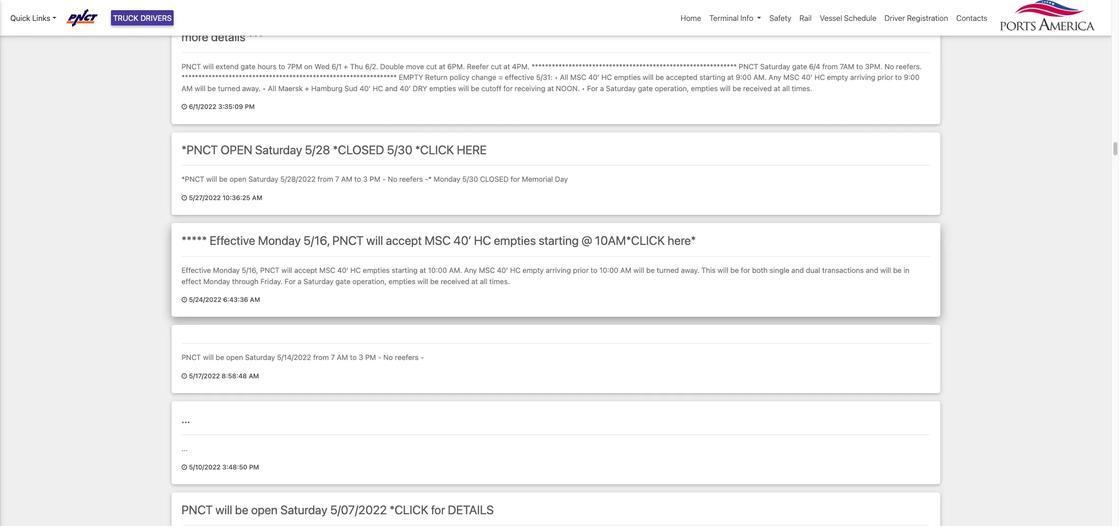 Task type: describe. For each thing, give the bounding box(es) containing it.
1 vertical spatial starting
[[539, 233, 579, 248]]

*pnct open saturday 5/28 *closed 5/30 *click here
[[182, 142, 487, 157]]

reefers.
[[897, 62, 922, 71]]

2 cut from the left
[[491, 62, 502, 71]]

terminal info link
[[706, 8, 766, 28]]

***
[[248, 29, 264, 44]]

1 vertical spatial all
[[268, 84, 276, 93]]

6/1/2022 3:35:09 pm
[[187, 103, 255, 111]]

change
[[351, 15, 400, 29]]

0 horizontal spatial 5/30
[[387, 142, 413, 157]]

4pm.
[[512, 62, 530, 71]]

all inside effective monday 5/16, pnct will accept msc 40' hc empties starting at 10:00 am.   any msc 40' hc empty arriving prior to 10:00 am will be turned away.   this will be for both single and dual transactions and will be in effect monday through friday.  for a saturday gate operation, empties will be received at all times.
[[480, 277, 488, 286]]

6/2
[[615, 15, 633, 29]]

0 vertical spatial accept
[[386, 233, 422, 248]]

1 horizontal spatial all
[[560, 73, 569, 82]]

7am
[[841, 62, 855, 71]]

saturday inside effective monday 5/16, pnct will accept msc 40' hc empties starting at 10:00 am.   any msc 40' hc empty arriving prior to 10:00 am will be turned away.   this will be for both single and dual transactions and will be in effect monday through friday.  for a saturday gate operation, empties will be received at all times.
[[304, 277, 334, 286]]

6pm.
[[448, 62, 465, 71]]

driver
[[885, 13, 906, 22]]

monday up through
[[213, 266, 240, 275]]

no for *pnct will be open saturday 5/28/2022 from 7 am to 3 pm - no reefers -* monday 5/30 closed for memorial day
[[388, 175, 398, 184]]

5/14/2022
[[277, 353, 311, 362]]

operation, inside effective monday 5/16, pnct will accept msc 40' hc empties starting at 10:00 am.   any msc 40' hc empty arriving prior to 10:00 am will be turned away.   this will be for both single and dual transactions and will be in effect monday through friday.  for a saturday gate operation, empties will be received at all times.
[[353, 277, 387, 286]]

accept inside effective monday 5/16, pnct will accept msc 40' hc empties starting at 10:00 am.   any msc 40' hc empty arriving prior to 10:00 am will be turned away.   this will be for both single and dual transactions and will be in effect monday through friday.  for a saturday gate operation, empties will be received at all times.
[[295, 266, 318, 275]]

driver registration
[[885, 13, 949, 22]]

6/1/2022
[[189, 103, 217, 111]]

6/4***
[[810, 15, 844, 29]]

and inside the pnct will extend gate hours to 7pm on wed 6/1 + thu 6/2.  double move cut at 6pm.  reefer cut at 4pm. *************************************************************   pnct saturday gate 6/4 from 7am to 3pm.  no reefers. **************************************************************** empty return policy change = effective 5/31: • all msc 40' hc empties will be accepted starting at 9:00 am.   any msc 40' hc empty arriving prior to 9:00 am will be turned away.        • all maersk + hamburg sud 40' hc and 40' dry empties will be cutoff for receiving at noon.    • for a saturday gate operation, empties will be received at all times.
[[385, 84, 398, 93]]

0 horizontal spatial •
[[263, 84, 266, 93]]

info
[[741, 13, 754, 22]]

6/2.
[[365, 62, 378, 71]]

vessel schedule link
[[816, 8, 881, 28]]

memorial
[[522, 175, 553, 184]]

3:48:50
[[222, 463, 248, 471]]

dual
[[807, 266, 821, 275]]

details
[[211, 29, 246, 44]]

for left details
[[431, 503, 445, 517]]

move
[[406, 62, 424, 71]]

5/28/2022
[[281, 175, 316, 184]]

here*
[[668, 233, 696, 248]]

truck drivers link
[[111, 10, 174, 26]]

vessel schedule
[[820, 13, 877, 22]]

rail link
[[796, 8, 816, 28]]

1 cut from the left
[[426, 62, 437, 71]]

terminal info
[[710, 13, 754, 22]]

2 gate from the left
[[680, 15, 710, 29]]

7 for 5/14/2022
[[331, 353, 335, 362]]

0 vertical spatial effective
[[210, 233, 255, 248]]

5/27/2022 10:36:25 am
[[187, 194, 263, 202]]

turned inside the pnct will extend gate hours to 7pm on wed 6/1 + thu 6/2.  double move cut at 6pm.  reefer cut at 4pm. *************************************************************   pnct saturday gate 6/4 from 7am to 3pm.  no reefers. **************************************************************** empty return policy change = effective 5/31: • all msc 40' hc empties will be accepted starting at 9:00 am.   any msc 40' hc empty arriving prior to 9:00 am will be turned away.        • all maersk + hamburg sud 40' hc and 40' dry empties will be cutoff for receiving at noon.    • for a saturday gate operation, empties will be received at all times.
[[218, 84, 240, 93]]

2 10:00 from the left
[[600, 266, 619, 275]]

starting inside the pnct will extend gate hours to 7pm on wed 6/1 + thu 6/2.  double move cut at 6pm.  reefer cut at 4pm. *************************************************************   pnct saturday gate 6/4 from 7am to 3pm.  no reefers. **************************************************************** empty return policy change = effective 5/31: • all msc 40' hc empties will be accepted starting at 9:00 am.   any msc 40' hc empty arriving prior to 9:00 am will be turned away.        • all maersk + hamburg sud 40' hc and 40' dry empties will be cutoff for receiving at noon.    • for a saturday gate operation, empties will be received at all times.
[[700, 73, 726, 82]]

both
[[753, 266, 768, 275]]

schedule
[[845, 13, 877, 22]]

3:35:09
[[218, 103, 243, 111]]

policy
[[450, 73, 470, 82]]

+ right maersk
[[305, 84, 310, 93]]

5/24/2022 6:43:36 am
[[187, 296, 260, 304]]

drivers
[[141, 13, 172, 22]]

am right 8:58:48
[[249, 372, 259, 380]]

a inside effective monday 5/16, pnct will accept msc 40' hc empties starting at 10:00 am.   any msc 40' hc empty arriving prior to 10:00 am will be turned away.   this will be for both single and dual transactions and will be in effect monday through friday.  for a saturday gate operation, empties will be received at all times.
[[298, 277, 302, 286]]

*************************************************************
[[532, 62, 737, 71]]

received inside effective monday 5/16, pnct will accept msc 40' hc empties starting at 10:00 am.   any msc 40' hc empty arriving prior to 10:00 am will be turned away.   this will be for both single and dual transactions and will be in effect monday through friday.  for a saturday gate operation, empties will be received at all times.
[[441, 277, 470, 286]]

clock o image for ***** effective monday 5/16, pnct will accept msc 40' hc empties starting @ 10am*click here*
[[182, 297, 187, 304]]

2 ... from the top
[[182, 444, 188, 453]]

times. inside the pnct will extend gate hours to 7pm on wed 6/1 + thu 6/2.  double move cut at 6pm.  reefer cut at 4pm. *************************************************************   pnct saturday gate 6/4 from 7am to 3pm.  no reefers. **************************************************************** empty return policy change = effective 5/31: • all msc 40' hc empties will be accepted starting at 9:00 am.   any msc 40' hc empty arriving prior to 9:00 am will be turned away.        • all maersk + hamburg sud 40' hc and 40' dry empties will be cutoff for receiving at noon.    • for a saturday gate operation, empties will be received at all times.
[[792, 84, 813, 93]]

5/28
[[305, 142, 330, 157]]

sud
[[345, 84, 358, 93]]

dry
[[413, 84, 428, 93]]

5/10/2022
[[189, 463, 221, 471]]

return
[[426, 73, 448, 82]]

10am*click
[[595, 233, 665, 248]]

noon.
[[556, 84, 580, 93]]

1 10:00 from the left
[[428, 266, 447, 275]]

reefers for 5/14/2022
[[395, 353, 419, 362]]

quick links link
[[10, 12, 56, 24]]

1 gate from the left
[[511, 15, 541, 29]]

1 horizontal spatial •
[[555, 73, 558, 82]]

received inside the pnct will extend gate hours to 7pm on wed 6/1 + thu 6/2.  double move cut at 6pm.  reefer cut at 4pm. *************************************************************   pnct saturday gate 6/4 from 7am to 3pm.  no reefers. **************************************************************** empty return policy change = effective 5/31: • all msc 40' hc empties will be accepted starting at 9:00 am.   any msc 40' hc empty arriving prior to 9:00 am will be turned away.        • all maersk + hamburg sud 40' hc and 40' dry empties will be cutoff for receiving at noon.    • for a saturday gate operation, empties will be received at all times.
[[744, 84, 772, 93]]

am right 10:36:25
[[252, 194, 263, 202]]

accepted
[[666, 73, 698, 82]]

policy
[[307, 15, 348, 29]]

3 clock o image from the top
[[182, 373, 187, 380]]

- inside pnct empty return policy change + pnct extended gate hours 6/1 - 6/2  + pnct gate open saturday 6/4*** click here for more details ***
[[607, 15, 612, 29]]

monday right *
[[434, 175, 461, 184]]

open for 5/14/2022
[[226, 353, 243, 362]]

here
[[875, 15, 898, 29]]

contacts
[[957, 13, 988, 22]]

+ left the thu
[[344, 62, 348, 71]]

pnct inside effective monday 5/16, pnct will accept msc 40' hc empties starting at 10:00 am.   any msc 40' hc empty arriving prior to 10:00 am will be turned away.   this will be for both single and dual transactions and will be in effect monday through friday.  for a saturday gate operation, empties will be received at all times.
[[260, 266, 280, 275]]

5/16, inside effective monday 5/16, pnct will accept msc 40' hc empties starting at 10:00 am.   any msc 40' hc empty arriving prior to 10:00 am will be turned away.   this will be for both single and dual transactions and will be in effect monday through friday.  for a saturday gate operation, empties will be received at all times.
[[242, 266, 258, 275]]

day
[[555, 175, 568, 184]]

single
[[770, 266, 790, 275]]

arriving inside effective monday 5/16, pnct will accept msc 40' hc empties starting at 10:00 am.   any msc 40' hc empty arriving prior to 10:00 am will be turned away.   this will be for both single and dual transactions and will be in effect monday through friday.  for a saturday gate operation, empties will be received at all times.
[[546, 266, 571, 275]]

=
[[499, 73, 503, 82]]

receiving
[[515, 84, 546, 93]]

links
[[32, 13, 50, 22]]

reefers for 5/28/2022
[[400, 175, 423, 184]]

*****
[[182, 233, 207, 248]]

friday.
[[261, 277, 283, 286]]

double
[[380, 62, 404, 71]]

10:36:25
[[223, 194, 251, 202]]

1 9:00 from the left
[[736, 73, 752, 82]]

am. inside effective monday 5/16, pnct will accept msc 40' hc empties starting at 10:00 am.   any msc 40' hc empty arriving prior to 10:00 am will be turned away.   this will be for both single and dual transactions and will be in effect monday through friday.  for a saturday gate operation, empties will be received at all times.
[[449, 266, 463, 275]]

pnct will extend gate hours to 7pm on wed 6/1 + thu 6/2.  double move cut at 6pm.  reefer cut at 4pm. *************************************************************   pnct saturday gate 6/4 from 7am to 3pm.  no reefers. **************************************************************** empty return policy change = effective 5/31: • all msc 40' hc empties will be accepted starting at 9:00 am.   any msc 40' hc empty arriving prior to 9:00 am will be turned away.        • all maersk + hamburg sud 40' hc and 40' dry empties will be cutoff for receiving at noon.    • for a saturday gate operation, empties will be received at all times.
[[182, 62, 922, 93]]

in
[[904, 266, 910, 275]]

this
[[702, 266, 716, 275]]

3 for 5/14/2022
[[359, 353, 363, 362]]

*pnct will be open saturday 5/28/2022 from 7 am to 3 pm - no reefers -* monday 5/30 closed for memorial day
[[182, 175, 568, 184]]

2 horizontal spatial •
[[582, 84, 585, 93]]

safety link
[[766, 8, 796, 28]]

terminal
[[710, 13, 739, 22]]

5/27/2022
[[189, 194, 221, 202]]

times. inside effective monday 5/16, pnct will accept msc 40' hc empties starting at 10:00 am.   any msc 40' hc empty arriving prior to 10:00 am will be turned away.   this will be for both single and dual transactions and will be in effect monday through friday.  for a saturday gate operation, empties will be received at all times.
[[490, 277, 510, 286]]

empty inside pnct empty return policy change + pnct extended gate hours 6/1 - 6/2  + pnct gate open saturday 6/4*** click here for more details ***
[[216, 15, 255, 29]]

*closed
[[333, 142, 384, 157]]

am. inside the pnct will extend gate hours to 7pm on wed 6/1 + thu 6/2.  double move cut at 6pm.  reefer cut at 4pm. *************************************************************   pnct saturday gate 6/4 from 7am to 3pm.  no reefers. **************************************************************** empty return policy change = effective 5/31: • all msc 40' hc empties will be accepted starting at 9:00 am.   any msc 40' hc empty arriving prior to 9:00 am will be turned away.        • all maersk + hamburg sud 40' hc and 40' dry empties will be cutoff for receiving at noon.    • for a saturday gate operation, empties will be received at all times.
[[754, 73, 767, 82]]

for inside the pnct will extend gate hours to 7pm on wed 6/1 + thu 6/2.  double move cut at 6pm.  reefer cut at 4pm. *************************************************************   pnct saturday gate 6/4 from 7am to 3pm.  no reefers. **************************************************************** empty return policy change = effective 5/31: • all msc 40' hc empties will be accepted starting at 9:00 am.   any msc 40' hc empty arriving prior to 9:00 am will be turned away.        • all maersk + hamburg sud 40' hc and 40' dry empties will be cutoff for receiving at noon.    • for a saturday gate operation, empties will be received at all times.
[[504, 84, 513, 93]]

transactions
[[823, 266, 864, 275]]

prior inside effective monday 5/16, pnct will accept msc 40' hc empties starting at 10:00 am.   any msc 40' hc empty arriving prior to 10:00 am will be turned away.   this will be for both single and dual transactions and will be in effect monday through friday.  for a saturday gate operation, empties will be received at all times.
[[573, 266, 589, 275]]

2 9:00 from the left
[[905, 73, 920, 82]]

here
[[457, 142, 487, 157]]

***** effective monday 5/16, pnct will accept msc 40' hc empties starting @ 10am*click here*
[[182, 233, 696, 248]]

safety
[[770, 13, 792, 22]]

click
[[846, 15, 872, 29]]

for inside effective monday 5/16, pnct will accept msc 40' hc empties starting at 10:00 am.   any msc 40' hc empty arriving prior to 10:00 am will be turned away.   this will be for both single and dual transactions and will be in effect monday through friday.  for a saturday gate operation, empties will be received at all times.
[[285, 277, 296, 286]]



Task type: vqa. For each thing, say whether or not it's contained in the screenshot.
the ▼
no



Task type: locate. For each thing, give the bounding box(es) containing it.
1 clock o image from the top
[[182, 195, 187, 202]]

0 horizontal spatial gate
[[511, 15, 541, 29]]

1 horizontal spatial open
[[712, 15, 744, 29]]

1 horizontal spatial arriving
[[851, 73, 876, 82]]

1 horizontal spatial operation,
[[655, 84, 689, 93]]

1 vertical spatial from
[[318, 175, 333, 184]]

1 vertical spatial times.
[[490, 277, 510, 286]]

... up 5/10/2022 3:48:50 pm
[[182, 444, 188, 453]]

*click
[[416, 142, 454, 157], [390, 503, 429, 517]]

0 vertical spatial ...
[[182, 412, 190, 426]]

change
[[472, 73, 497, 82]]

7 right 5/14/2022
[[331, 353, 335, 362]]

0 vertical spatial am.
[[754, 73, 767, 82]]

1 clock o image from the top
[[182, 104, 187, 111]]

• down hours
[[263, 84, 266, 93]]

1 vertical spatial operation,
[[353, 277, 387, 286]]

hc
[[602, 73, 612, 82], [815, 73, 826, 82], [373, 84, 383, 93], [474, 233, 491, 248], [351, 266, 361, 275], [510, 266, 521, 275]]

all inside the pnct will extend gate hours to 7pm on wed 6/1 + thu 6/2.  double move cut at 6pm.  reefer cut at 4pm. *************************************************************   pnct saturday gate 6/4 from 7am to 3pm.  no reefers. **************************************************************** empty return policy change = effective 5/31: • all msc 40' hc empties will be accepted starting at 9:00 am.   any msc 40' hc empty arriving prior to 9:00 am will be turned away.        • all maersk + hamburg sud 40' hc and 40' dry empties will be cutoff for receiving at noon.    • for a saturday gate operation, empties will be received at all times.
[[783, 84, 790, 93]]

be
[[656, 73, 665, 82], [208, 84, 216, 93], [471, 84, 480, 93], [733, 84, 742, 93], [219, 175, 228, 184], [647, 266, 655, 275], [731, 266, 739, 275], [894, 266, 902, 275], [430, 277, 439, 286], [216, 353, 224, 362], [235, 503, 249, 517]]

0 vertical spatial 5/16,
[[304, 233, 330, 248]]

3pm.
[[866, 62, 883, 71]]

prior inside the pnct will extend gate hours to 7pm on wed 6/1 + thu 6/2.  double move cut at 6pm.  reefer cut at 4pm. *************************************************************   pnct saturday gate 6/4 from 7am to 3pm.  no reefers. **************************************************************** empty return policy change = effective 5/31: • all msc 40' hc empties will be accepted starting at 9:00 am.   any msc 40' hc empty arriving prior to 9:00 am will be turned away.        • all maersk + hamburg sud 40' hc and 40' dry empties will be cutoff for receiving at noon.    • for a saturday gate operation, empties will be received at all times.
[[878, 73, 894, 82]]

reefer
[[467, 62, 489, 71]]

am down 10am*click
[[621, 266, 632, 275]]

1 vertical spatial turned
[[657, 266, 679, 275]]

5/30 up '*pnct will be open saturday 5/28/2022 from 7 am to 3 pm - no reefers -* monday 5/30 closed for memorial day'
[[387, 142, 413, 157]]

1 *pnct from the top
[[182, 142, 218, 157]]

5/31:
[[537, 73, 553, 82]]

am down "*closed" at the left top of page
[[341, 175, 353, 184]]

clock o image left 5/17/2022
[[182, 373, 187, 380]]

any
[[769, 73, 782, 82], [465, 266, 477, 275]]

prior down @
[[573, 266, 589, 275]]

effect
[[182, 277, 201, 286]]

empty up "details"
[[216, 15, 255, 29]]

1 horizontal spatial turned
[[657, 266, 679, 275]]

to inside effective monday 5/16, pnct will accept msc 40' hc empties starting at 10:00 am.   any msc 40' hc empty arriving prior to 10:00 am will be turned away.   this will be for both single and dual transactions and will be in effect monday through friday.  for a saturday gate operation, empties will be received at all times.
[[591, 266, 598, 275]]

starting left @
[[539, 233, 579, 248]]

1 horizontal spatial 7
[[335, 175, 339, 184]]

all
[[783, 84, 790, 93], [480, 277, 488, 286]]

from for pnct will be open saturday 5/14/2022 from 7 am to 3 pm - no reefers -
[[313, 353, 329, 362]]

open for 5/07/2022
[[251, 503, 278, 517]]

0 vertical spatial all
[[783, 84, 790, 93]]

0 horizontal spatial received
[[441, 277, 470, 286]]

6/1 inside pnct empty return policy change + pnct extended gate hours 6/1 - 6/2  + pnct gate open saturday 6/4*** click here for more details ***
[[588, 15, 604, 29]]

gate inside effective monday 5/16, pnct will accept msc 40' hc empties starting at 10:00 am.   any msc 40' hc empty arriving prior to 10:00 am will be turned away.   this will be for both single and dual transactions and will be in effect monday through friday.  for a saturday gate operation, empties will be received at all times.
[[336, 277, 351, 286]]

from right 6/4
[[823, 62, 839, 71]]

6/1
[[588, 15, 604, 29], [332, 62, 342, 71]]

0 vertical spatial a
[[600, 84, 604, 93]]

*
[[429, 175, 432, 184]]

prior down 3pm.
[[878, 73, 894, 82]]

registration
[[908, 13, 949, 22]]

0 horizontal spatial a
[[298, 277, 302, 286]]

starting inside effective monday 5/16, pnct will accept msc 40' hc empties starting at 10:00 am.   any msc 40' hc empty arriving prior to 10:00 am will be turned away.   this will be for both single and dual transactions and will be in effect monday through friday.  for a saturday gate operation, empties will be received at all times.
[[392, 266, 418, 275]]

and
[[385, 84, 398, 93], [792, 266, 805, 275], [866, 266, 879, 275]]

1 vertical spatial empty
[[523, 266, 544, 275]]

for
[[901, 15, 915, 29], [504, 84, 513, 93], [511, 175, 520, 184], [741, 266, 751, 275], [431, 503, 445, 517]]

1 vertical spatial 5/16,
[[242, 266, 258, 275]]

5/10/2022 3:48:50 pm
[[187, 463, 259, 471]]

empty down the move
[[399, 73, 424, 82]]

0 horizontal spatial 10:00
[[428, 266, 447, 275]]

any inside the pnct will extend gate hours to 7pm on wed 6/1 + thu 6/2.  double move cut at 6pm.  reefer cut at 4pm. *************************************************************   pnct saturday gate 6/4 from 7am to 3pm.  no reefers. **************************************************************** empty return policy change = effective 5/31: • all msc 40' hc empties will be accepted starting at 9:00 am.   any msc 40' hc empty arriving prior to 9:00 am will be turned away.        • all maersk + hamburg sud 40' hc and 40' dry empties will be cutoff for receiving at noon.    • for a saturday gate operation, empties will be received at all times.
[[769, 73, 782, 82]]

home link
[[677, 8, 706, 28]]

1 horizontal spatial cut
[[491, 62, 502, 71]]

maersk
[[278, 84, 303, 93]]

clock o image left 6/1/2022
[[182, 104, 187, 111]]

0 horizontal spatial am.
[[449, 266, 463, 275]]

thu
[[350, 62, 363, 71]]

gate left terminal
[[680, 15, 710, 29]]

1 horizontal spatial a
[[600, 84, 604, 93]]

0 horizontal spatial open
[[221, 142, 253, 157]]

hours
[[544, 15, 585, 29]]

am up 6/1/2022
[[182, 84, 193, 93]]

truck drivers
[[113, 13, 172, 22]]

6/1 inside the pnct will extend gate hours to 7pm on wed 6/1 + thu 6/2.  double move cut at 6pm.  reefer cut at 4pm. *************************************************************   pnct saturday gate 6/4 from 7am to 3pm.  no reefers. **************************************************************** empty return policy change = effective 5/31: • all msc 40' hc empties will be accepted starting at 9:00 am.   any msc 40' hc empty arriving prior to 9:00 am will be turned away.        • all maersk + hamburg sud 40' hc and 40' dry empties will be cutoff for receiving at noon.    • for a saturday gate operation, empties will be received at all times.
[[332, 62, 342, 71]]

open
[[712, 15, 744, 29], [221, 142, 253, 157]]

0 vertical spatial *click
[[416, 142, 454, 157]]

operation,
[[655, 84, 689, 93], [353, 277, 387, 286]]

details
[[448, 503, 494, 517]]

1 vertical spatial am.
[[449, 266, 463, 275]]

for down effective
[[504, 84, 513, 93]]

0 vertical spatial received
[[744, 84, 772, 93]]

clock o image left "5/27/2022"
[[182, 195, 187, 202]]

0 vertical spatial open
[[712, 15, 744, 29]]

am right 5/14/2022
[[337, 353, 348, 362]]

for right closed
[[511, 175, 520, 184]]

away. down hours
[[242, 84, 261, 93]]

msc
[[571, 73, 587, 82], [784, 73, 800, 82], [425, 233, 451, 248], [320, 266, 336, 275], [479, 266, 495, 275]]

0 vertical spatial *pnct
[[182, 142, 218, 157]]

am.
[[754, 73, 767, 82], [449, 266, 463, 275]]

starting down ***** effective monday 5/16, pnct will accept msc 40' hc empties starting @ 10am*click here*
[[392, 266, 418, 275]]

effective
[[505, 73, 535, 82]]

0 horizontal spatial cut
[[426, 62, 437, 71]]

1 horizontal spatial away.
[[681, 266, 700, 275]]

1 horizontal spatial empty
[[828, 73, 849, 82]]

away. inside effective monday 5/16, pnct will accept msc 40' hc empties starting at 10:00 am.   any msc 40' hc empty arriving prior to 10:00 am will be turned away.   this will be for both single and dual transactions and will be in effect monday through friday.  for a saturday gate operation, empties will be received at all times.
[[681, 266, 700, 275]]

turned down here*
[[657, 266, 679, 275]]

1 vertical spatial prior
[[573, 266, 589, 275]]

arriving
[[851, 73, 876, 82], [546, 266, 571, 275]]

am inside effective monday 5/16, pnct will accept msc 40' hc empties starting at 10:00 am.   any msc 40' hc empty arriving prior to 10:00 am will be turned away.   this will be for both single and dual transactions and will be in effect monday through friday.  for a saturday gate operation, empties will be received at all times.
[[621, 266, 632, 275]]

*pnct for *pnct open saturday 5/28 *closed 5/30 *click here
[[182, 142, 218, 157]]

0 vertical spatial empty
[[828, 73, 849, 82]]

0 vertical spatial empty
[[216, 15, 255, 29]]

for inside the pnct will extend gate hours to 7pm on wed 6/1 + thu 6/2.  double move cut at 6pm.  reefer cut at 4pm. *************************************************************   pnct saturday gate 6/4 from 7am to 3pm.  no reefers. **************************************************************** empty return policy change = effective 5/31: • all msc 40' hc empties will be accepted starting at 9:00 am.   any msc 40' hc empty arriving prior to 9:00 am will be turned away.        • all maersk + hamburg sud 40' hc and 40' dry empties will be cutoff for receiving at noon.    • for a saturday gate operation, empties will be received at all times.
[[587, 84, 599, 93]]

for right friday.
[[285, 277, 296, 286]]

1 ... from the top
[[182, 412, 190, 426]]

extend
[[216, 62, 239, 71]]

away. inside the pnct will extend gate hours to 7pm on wed 6/1 + thu 6/2.  double move cut at 6pm.  reefer cut at 4pm. *************************************************************   pnct saturday gate 6/4 from 7am to 3pm.  no reefers. **************************************************************** empty return policy change = effective 5/31: • all msc 40' hc empties will be accepted starting at 9:00 am.   any msc 40' hc empty arriving prior to 9:00 am will be turned away.        • all maersk + hamburg sud 40' hc and 40' dry empties will be cutoff for receiving at noon.    • for a saturday gate operation, empties will be received at all times.
[[242, 84, 261, 93]]

+ right change
[[403, 15, 411, 29]]

****************************************************************
[[182, 73, 397, 82]]

0 horizontal spatial away.
[[242, 84, 261, 93]]

1 vertical spatial away.
[[681, 266, 700, 275]]

quick links
[[10, 13, 50, 22]]

pnct will be open saturday 5/14/2022 from 7 am to 3 pm - no reefers -
[[182, 353, 424, 362]]

5/17/2022 8:58:48 am
[[187, 372, 259, 380]]

clock o image for ...
[[182, 464, 187, 471]]

saturday
[[761, 62, 791, 71], [606, 84, 636, 93], [255, 142, 302, 157], [249, 175, 279, 184], [304, 277, 334, 286], [245, 353, 275, 362], [281, 503, 328, 517]]

0 horizontal spatial any
[[465, 266, 477, 275]]

contacts link
[[953, 8, 992, 28]]

clock o image down effect on the left bottom
[[182, 297, 187, 304]]

• right 5/31:
[[555, 73, 558, 82]]

0 horizontal spatial times.
[[490, 277, 510, 286]]

no
[[885, 62, 895, 71], [388, 175, 398, 184], [384, 353, 393, 362]]

open right home link at top right
[[712, 15, 744, 29]]

empty inside effective monday 5/16, pnct will accept msc 40' hc empties starting at 10:00 am.   any msc 40' hc empty arriving prior to 10:00 am will be turned away.   this will be for both single and dual transactions and will be in effect monday through friday.  for a saturday gate operation, empties will be received at all times.
[[523, 266, 544, 275]]

pm
[[245, 103, 255, 111], [370, 175, 381, 184], [365, 353, 376, 362], [249, 463, 259, 471]]

1 horizontal spatial accept
[[386, 233, 422, 248]]

0 vertical spatial prior
[[878, 73, 894, 82]]

0 horizontal spatial arriving
[[546, 266, 571, 275]]

2 horizontal spatial starting
[[700, 73, 726, 82]]

0 vertical spatial no
[[885, 62, 895, 71]]

clock o image left 5/10/2022
[[182, 464, 187, 471]]

2 vertical spatial open
[[251, 503, 278, 517]]

2 clock o image from the top
[[182, 297, 187, 304]]

1 horizontal spatial for
[[587, 84, 599, 93]]

10:00 down 10am*click
[[600, 266, 619, 275]]

3
[[363, 175, 368, 184], [359, 353, 363, 362]]

5/07/2022
[[330, 503, 387, 517]]

1 vertical spatial open
[[226, 353, 243, 362]]

arriving inside the pnct will extend gate hours to 7pm on wed 6/1 + thu 6/2.  double move cut at 6pm.  reefer cut at 4pm. *************************************************************   pnct saturday gate 6/4 from 7am to 3pm.  no reefers. **************************************************************** empty return policy change = effective 5/31: • all msc 40' hc empties will be accepted starting at 9:00 am.   any msc 40' hc empty arriving prior to 9:00 am will be turned away.        • all maersk + hamburg sud 40' hc and 40' dry empties will be cutoff for receiving at noon.    • for a saturday gate operation, empties will be received at all times.
[[851, 73, 876, 82]]

1 vertical spatial reefers
[[395, 353, 419, 362]]

any inside effective monday 5/16, pnct will accept msc 40' hc empties starting at 10:00 am.   any msc 40' hc empty arriving prior to 10:00 am will be turned away.   this will be for both single and dual transactions and will be in effect monday through friday.  for a saturday gate operation, empties will be received at all times.
[[465, 266, 477, 275]]

from right 5/28/2022
[[318, 175, 333, 184]]

pnct will be open saturday 5/07/2022 *click for details
[[182, 503, 494, 517]]

40'
[[589, 73, 600, 82], [802, 73, 813, 82], [360, 84, 371, 93], [400, 84, 411, 93], [454, 233, 472, 248], [338, 266, 349, 275], [497, 266, 508, 275]]

from for *pnct will be open saturday 5/28/2022 from 7 am to 3 pm - no reefers -* monday 5/30 closed for memorial day
[[318, 175, 333, 184]]

monday up 5/24/2022 6:43:36 am
[[203, 277, 230, 286]]

5/17/2022
[[189, 372, 220, 380]]

1 horizontal spatial and
[[792, 266, 805, 275]]

saturday
[[747, 15, 807, 29]]

0 horizontal spatial 7
[[331, 353, 335, 362]]

all up noon.
[[560, 73, 569, 82]]

6/4
[[810, 62, 821, 71]]

clock o image
[[182, 195, 187, 202], [182, 297, 187, 304], [182, 373, 187, 380]]

1 vertical spatial no
[[388, 175, 398, 184]]

1 vertical spatial for
[[285, 277, 296, 286]]

1 horizontal spatial received
[[744, 84, 772, 93]]

am inside the pnct will extend gate hours to 7pm on wed 6/1 + thu 6/2.  double move cut at 6pm.  reefer cut at 4pm. *************************************************************   pnct saturday gate 6/4 from 7am to 3pm.  no reefers. **************************************************************** empty return policy change = effective 5/31: • all msc 40' hc empties will be accepted starting at 9:00 am.   any msc 40' hc empty arriving prior to 9:00 am will be turned away.        • all maersk + hamburg sud 40' hc and 40' dry empties will be cutoff for receiving at noon.    • for a saturday gate operation, empties will be received at all times.
[[182, 84, 193, 93]]

*pnct up "5/27/2022"
[[182, 175, 204, 184]]

and right transactions
[[866, 266, 879, 275]]

1 vertical spatial clock o image
[[182, 297, 187, 304]]

for right here at the right top
[[901, 15, 915, 29]]

*click up *
[[416, 142, 454, 157]]

2 clock o image from the top
[[182, 464, 187, 471]]

2 horizontal spatial and
[[866, 266, 879, 275]]

quick
[[10, 13, 30, 22]]

gate left hours on the top
[[511, 15, 541, 29]]

and left dual
[[792, 266, 805, 275]]

1 horizontal spatial all
[[783, 84, 790, 93]]

0 horizontal spatial empty
[[523, 266, 544, 275]]

1 vertical spatial ...
[[182, 444, 188, 453]]

from right 5/14/2022
[[313, 353, 329, 362]]

effective monday 5/16, pnct will accept msc 40' hc empties starting at 10:00 am.   any msc 40' hc empty arriving prior to 10:00 am will be turned away.   this will be for both single and dual transactions and will be in effect monday through friday.  for a saturday gate operation, empties will be received at all times.
[[182, 266, 910, 286]]

clock o image for pnct empty return policy change + pnct extended gate hours 6/1 - 6/2  + pnct gate open saturday 6/4*** click here for more details ***
[[182, 104, 187, 111]]

0 vertical spatial 3
[[363, 175, 368, 184]]

6/1 left 6/2
[[588, 15, 604, 29]]

gate
[[511, 15, 541, 29], [680, 15, 710, 29]]

*click for for
[[390, 503, 429, 517]]

effective inside effective monday 5/16, pnct will accept msc 40' hc empties starting at 10:00 am.   any msc 40' hc empty arriving prior to 10:00 am will be turned away.   this will be for both single and dual transactions and will be in effect monday through friday.  for a saturday gate operation, empties will be received at all times.
[[182, 266, 211, 275]]

clock o image for *pnct open saturday 5/28 *closed 5/30 *click here
[[182, 195, 187, 202]]

3 for 5/28/2022
[[363, 175, 368, 184]]

1 horizontal spatial 5/30
[[463, 175, 478, 184]]

2 vertical spatial starting
[[392, 266, 418, 275]]

0 vertical spatial open
[[230, 175, 247, 184]]

0 horizontal spatial starting
[[392, 266, 418, 275]]

empty inside the pnct will extend gate hours to 7pm on wed 6/1 + thu 6/2.  double move cut at 6pm.  reefer cut at 4pm. *************************************************************   pnct saturday gate 6/4 from 7am to 3pm.  no reefers. **************************************************************** empty return policy change = effective 5/31: • all msc 40' hc empties will be accepted starting at 9:00 am.   any msc 40' hc empty arriving prior to 9:00 am will be turned away.        • all maersk + hamburg sud 40' hc and 40' dry empties will be cutoff for receiving at noon.    • for a saturday gate operation, empties will be received at all times.
[[828, 73, 849, 82]]

1 vertical spatial open
[[221, 142, 253, 157]]

return
[[258, 15, 304, 29]]

• right noon.
[[582, 84, 585, 93]]

empty inside the pnct will extend gate hours to 7pm on wed 6/1 + thu 6/2.  double move cut at 6pm.  reefer cut at 4pm. *************************************************************   pnct saturday gate 6/4 from 7am to 3pm.  no reefers. **************************************************************** empty return policy change = effective 5/31: • all msc 40' hc empties will be accepted starting at 9:00 am.   any msc 40' hc empty arriving prior to 9:00 am will be turned away.        • all maersk + hamburg sud 40' hc and 40' dry empties will be cutoff for receiving at noon.    • for a saturday gate operation, empties will be received at all times.
[[399, 73, 424, 82]]

am right 6:43:36
[[250, 296, 260, 304]]

0 vertical spatial operation,
[[655, 84, 689, 93]]

0 horizontal spatial 6/1
[[332, 62, 342, 71]]

10:00 down ***** effective monday 5/16, pnct will accept msc 40' hc empties starting @ 10am*click here*
[[428, 266, 447, 275]]

1 horizontal spatial 5/16,
[[304, 233, 330, 248]]

1 vertical spatial a
[[298, 277, 302, 286]]

away. left this
[[681, 266, 700, 275]]

8:58:48
[[222, 372, 247, 380]]

all left maersk
[[268, 84, 276, 93]]

*pnct down 6/1/2022
[[182, 142, 218, 157]]

1 vertical spatial accept
[[295, 266, 318, 275]]

extended
[[447, 15, 509, 29]]

0 vertical spatial all
[[560, 73, 569, 82]]

0 horizontal spatial turned
[[218, 84, 240, 93]]

hamburg
[[312, 84, 343, 93]]

1 vertical spatial 6/1
[[332, 62, 342, 71]]

starting right "accepted"
[[700, 73, 726, 82]]

0 horizontal spatial 9:00
[[736, 73, 752, 82]]

0 vertical spatial clock o image
[[182, 195, 187, 202]]

open inside pnct empty return policy change + pnct extended gate hours 6/1 - 6/2  + pnct gate open saturday 6/4*** click here for more details ***
[[712, 15, 744, 29]]

open for 5/28/2022
[[230, 175, 247, 184]]

through
[[232, 277, 259, 286]]

1 vertical spatial any
[[465, 266, 477, 275]]

1 horizontal spatial 9:00
[[905, 73, 920, 82]]

prior
[[878, 73, 894, 82], [573, 266, 589, 275]]

0 vertical spatial turned
[[218, 84, 240, 93]]

from inside the pnct will extend gate hours to 7pm on wed 6/1 + thu 6/2.  double move cut at 6pm.  reefer cut at 4pm. *************************************************************   pnct saturday gate 6/4 from 7am to 3pm.  no reefers. **************************************************************** empty return policy change = effective 5/31: • all msc 40' hc empties will be accepted starting at 9:00 am.   any msc 40' hc empty arriving prior to 9:00 am will be turned away.        • all maersk + hamburg sud 40' hc and 40' dry empties will be cutoff for receiving at noon.    • for a saturday gate operation, empties will be received at all times.
[[823, 62, 839, 71]]

2 *pnct from the top
[[182, 175, 204, 184]]

5/16,
[[304, 233, 330, 248], [242, 266, 258, 275]]

no for pnct will be open saturday 5/14/2022 from 7 am to 3 pm - no reefers -
[[384, 353, 393, 362]]

*pnct for *pnct will be open saturday 5/28/2022 from 7 am to 3 pm - no reefers -* monday 5/30 closed for memorial day
[[182, 175, 204, 184]]

5/24/2022
[[189, 296, 222, 304]]

*pnct
[[182, 142, 218, 157], [182, 175, 204, 184]]

times.
[[792, 84, 813, 93], [490, 277, 510, 286]]

for left "both"
[[741, 266, 751, 275]]

1 vertical spatial all
[[480, 277, 488, 286]]

1 vertical spatial 7
[[331, 353, 335, 362]]

+ right 6/2
[[636, 15, 643, 29]]

rail
[[800, 13, 812, 22]]

*click right 5/07/2022
[[390, 503, 429, 517]]

turned up the 3:35:09
[[218, 84, 240, 93]]

1 vertical spatial effective
[[182, 266, 211, 275]]

... down 5/17/2022
[[182, 412, 190, 426]]

1 vertical spatial 5/30
[[463, 175, 478, 184]]

...
[[182, 412, 190, 426], [182, 444, 188, 453]]

turned inside effective monday 5/16, pnct will accept msc 40' hc empties starting at 10:00 am.   any msc 40' hc empty arriving prior to 10:00 am will be turned away.   this will be for both single and dual transactions and will be in effect monday through friday.  for a saturday gate operation, empties will be received at all times.
[[657, 266, 679, 275]]

driver registration link
[[881, 8, 953, 28]]

pnct empty return policy change + pnct extended gate hours 6/1 - 6/2  + pnct gate open saturday 6/4*** click here for more details ***
[[182, 15, 915, 44]]

10:00
[[428, 266, 447, 275], [600, 266, 619, 275]]

at
[[439, 62, 446, 71], [504, 62, 510, 71], [728, 73, 734, 82], [548, 84, 554, 93], [774, 84, 781, 93], [420, 266, 426, 275], [472, 277, 478, 286]]

effective up effect on the left bottom
[[182, 266, 211, 275]]

7 down "*pnct open saturday 5/28 *closed 5/30 *click here"
[[335, 175, 339, 184]]

hours
[[258, 62, 277, 71]]

1 horizontal spatial am.
[[754, 73, 767, 82]]

a inside the pnct will extend gate hours to 7pm on wed 6/1 + thu 6/2.  double move cut at 6pm.  reefer cut at 4pm. *************************************************************   pnct saturday gate 6/4 from 7am to 3pm.  no reefers. **************************************************************** empty return policy change = effective 5/31: • all msc 40' hc empties will be accepted starting at 9:00 am.   any msc 40' hc empty arriving prior to 9:00 am will be turned away.        • all maersk + hamburg sud 40' hc and 40' dry empties will be cutoff for receiving at noon.    • for a saturday gate operation, empties will be received at all times.
[[600, 84, 604, 93]]

for right noon.
[[587, 84, 599, 93]]

0 vertical spatial from
[[823, 62, 839, 71]]

0 vertical spatial any
[[769, 73, 782, 82]]

no inside the pnct will extend gate hours to 7pm on wed 6/1 + thu 6/2.  double move cut at 6pm.  reefer cut at 4pm. *************************************************************   pnct saturday gate 6/4 from 7am to 3pm.  no reefers. **************************************************************** empty return policy change = effective 5/31: • all msc 40' hc empties will be accepted starting at 9:00 am.   any msc 40' hc empty arriving prior to 9:00 am will be turned away.        • all maersk + hamburg sud 40' hc and 40' dry empties will be cutoff for receiving at noon.    • for a saturday gate operation, empties will be received at all times.
[[885, 62, 895, 71]]

operation, inside the pnct will extend gate hours to 7pm on wed 6/1 + thu 6/2.  double move cut at 6pm.  reefer cut at 4pm. *************************************************************   pnct saturday gate 6/4 from 7am to 3pm.  no reefers. **************************************************************** empty return policy change = effective 5/31: • all msc 40' hc empties will be accepted starting at 9:00 am.   any msc 40' hc empty arriving prior to 9:00 am will be turned away.        • all maersk + hamburg sud 40' hc and 40' dry empties will be cutoff for receiving at noon.    • for a saturday gate operation, empties will be received at all times.
[[655, 84, 689, 93]]

7 for 5/28/2022
[[335, 175, 339, 184]]

cut up return
[[426, 62, 437, 71]]

0 vertical spatial for
[[587, 84, 599, 93]]

monday
[[434, 175, 461, 184], [258, 233, 301, 248], [213, 266, 240, 275], [203, 277, 230, 286]]

empty
[[828, 73, 849, 82], [523, 266, 544, 275]]

6/1 right wed
[[332, 62, 342, 71]]

5/30 left closed
[[463, 175, 478, 184]]

all
[[560, 73, 569, 82], [268, 84, 276, 93]]

for inside effective monday 5/16, pnct will accept msc 40' hc empties starting at 10:00 am.   any msc 40' hc empty arriving prior to 10:00 am will be turned away.   this will be for both single and dual transactions and will be in effect monday through friday.  for a saturday gate operation, empties will be received at all times.
[[741, 266, 751, 275]]

for inside pnct empty return policy change + pnct extended gate hours 6/1 - 6/2  + pnct gate open saturday 6/4*** click here for more details ***
[[901, 15, 915, 29]]

wed
[[315, 62, 330, 71]]

0 horizontal spatial all
[[480, 277, 488, 286]]

a right friday.
[[298, 277, 302, 286]]

monday up friday.
[[258, 233, 301, 248]]

accept
[[386, 233, 422, 248], [295, 266, 318, 275]]

open down the 3:35:09
[[221, 142, 253, 157]]

@
[[582, 233, 593, 248]]

effective right ***** at the left of the page
[[210, 233, 255, 248]]

and down double
[[385, 84, 398, 93]]

1 horizontal spatial 6/1
[[588, 15, 604, 29]]

*click for here
[[416, 142, 454, 157]]

to
[[279, 62, 285, 71], [857, 62, 864, 71], [896, 73, 903, 82], [355, 175, 361, 184], [591, 266, 598, 275], [350, 353, 357, 362]]

1 horizontal spatial any
[[769, 73, 782, 82]]

1 vertical spatial *pnct
[[182, 175, 204, 184]]

pnct
[[182, 15, 213, 29], [413, 15, 445, 29], [646, 15, 677, 29], [182, 62, 201, 71], [739, 62, 759, 71], [333, 233, 364, 248], [260, 266, 280, 275], [182, 353, 201, 362], [182, 503, 213, 517]]

cut up =
[[491, 62, 502, 71]]

clock o image
[[182, 104, 187, 111], [182, 464, 187, 471]]

1 horizontal spatial 10:00
[[600, 266, 619, 275]]

1 vertical spatial clock o image
[[182, 464, 187, 471]]

a right noon.
[[600, 84, 604, 93]]

open
[[230, 175, 247, 184], [226, 353, 243, 362], [251, 503, 278, 517]]

more
[[182, 29, 208, 44]]

turned
[[218, 84, 240, 93], [657, 266, 679, 275]]

0 horizontal spatial all
[[268, 84, 276, 93]]

0 vertical spatial times.
[[792, 84, 813, 93]]



